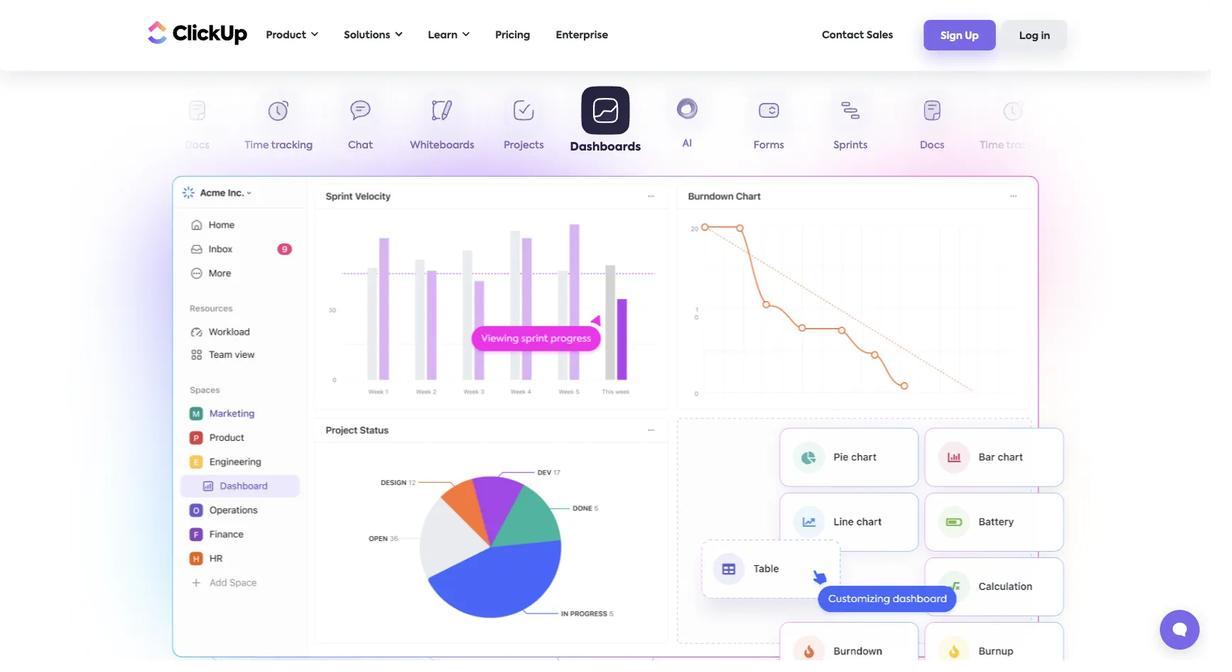 Task type: describe. For each thing, give the bounding box(es) containing it.
whiteboards
[[410, 141, 474, 151]]

time tracking for 2nd time tracking button from the right
[[245, 141, 313, 151]]

1 time tracking button from the left
[[238, 91, 320, 157]]

log in link
[[1003, 20, 1068, 50]]

2 sprints button from the left
[[810, 91, 892, 157]]

learn button
[[421, 21, 477, 50]]

product button
[[259, 21, 326, 50]]

enterprise
[[556, 30, 608, 40]]

contact sales link
[[815, 21, 901, 50]]

docs for second docs "button" from the left
[[920, 141, 945, 151]]

up
[[965, 31, 979, 41]]

projects button
[[483, 91, 565, 157]]

dashboards button
[[565, 86, 647, 157]]

ai
[[683, 140, 692, 150]]

contact sales
[[822, 30, 893, 40]]

sign
[[941, 31, 963, 41]]

tracking for 2nd time tracking button from the right
[[271, 141, 313, 151]]

sign up button
[[924, 20, 996, 50]]

pricing
[[495, 30, 530, 40]]

learn
[[428, 30, 458, 40]]

forms button
[[728, 91, 810, 157]]

2 sprints from the left
[[834, 141, 868, 151]]

1 chat from the left
[[348, 141, 373, 151]]

in
[[1041, 31, 1051, 41]]

contact
[[822, 30, 864, 40]]

log
[[1020, 31, 1039, 41]]

time for first time tracking button from right
[[980, 141, 1004, 151]]

projects
[[504, 141, 544, 151]]

log in
[[1020, 31, 1051, 41]]

solutions
[[344, 30, 390, 40]]

product
[[266, 30, 306, 40]]

docs for first docs "button"
[[185, 141, 210, 151]]

2 docs button from the left
[[892, 91, 973, 157]]

1 chat button from the left
[[320, 91, 401, 157]]



Task type: locate. For each thing, give the bounding box(es) containing it.
clickup image
[[144, 19, 248, 46]]

2 chat button from the left
[[1055, 91, 1137, 157]]

1 docs from the left
[[185, 141, 210, 151]]

1 time from the left
[[245, 141, 269, 151]]

0 horizontal spatial docs
[[185, 141, 210, 151]]

1 horizontal spatial time
[[980, 141, 1004, 151]]

0 horizontal spatial chat
[[348, 141, 373, 151]]

1 horizontal spatial chat
[[1084, 141, 1108, 151]]

1 tracking from the left
[[271, 141, 313, 151]]

dashboards image
[[172, 176, 1039, 658], [684, 413, 1082, 662]]

solutions button
[[337, 21, 410, 50]]

time tracking button
[[238, 91, 320, 157], [973, 91, 1055, 157]]

time
[[245, 141, 269, 151], [980, 141, 1004, 151]]

time for 2nd time tracking button from the right
[[245, 141, 269, 151]]

0 horizontal spatial time tracking
[[245, 141, 313, 151]]

1 docs button from the left
[[156, 91, 238, 157]]

docs
[[185, 141, 210, 151], [920, 141, 945, 151]]

2 time tracking button from the left
[[973, 91, 1055, 157]]

time tracking
[[245, 141, 313, 151], [980, 141, 1048, 151]]

chat button
[[320, 91, 401, 157], [1055, 91, 1137, 157]]

1 horizontal spatial time tracking button
[[973, 91, 1055, 157]]

1 time tracking from the left
[[245, 141, 313, 151]]

1 horizontal spatial docs
[[920, 141, 945, 151]]

1 horizontal spatial sprints
[[834, 141, 868, 151]]

1 horizontal spatial time tracking
[[980, 141, 1048, 151]]

pricing link
[[488, 21, 538, 50]]

1 sprints from the left
[[98, 141, 133, 151]]

2 time tracking from the left
[[980, 141, 1048, 151]]

sprints
[[98, 141, 133, 151], [834, 141, 868, 151]]

chat
[[348, 141, 373, 151], [1084, 141, 1108, 151]]

ai button
[[647, 91, 728, 156]]

0 horizontal spatial sprints button
[[75, 91, 156, 157]]

docs button
[[156, 91, 238, 157], [892, 91, 973, 157]]

2 docs from the left
[[920, 141, 945, 151]]

forms
[[754, 141, 784, 151]]

dashboards
[[570, 141, 641, 153]]

whiteboards button
[[401, 91, 483, 157]]

1 horizontal spatial tracking
[[1007, 141, 1048, 151]]

0 horizontal spatial time tracking button
[[238, 91, 320, 157]]

enterprise link
[[549, 21, 615, 50]]

1 horizontal spatial chat button
[[1055, 91, 1137, 157]]

2 chat from the left
[[1084, 141, 1108, 151]]

tracking for first time tracking button from right
[[1007, 141, 1048, 151]]

0 horizontal spatial sprints
[[98, 141, 133, 151]]

sales
[[867, 30, 893, 40]]

2 tracking from the left
[[1007, 141, 1048, 151]]

1 sprints button from the left
[[75, 91, 156, 157]]

0 horizontal spatial chat button
[[320, 91, 401, 157]]

tracking
[[271, 141, 313, 151], [1007, 141, 1048, 151]]

0 horizontal spatial time
[[245, 141, 269, 151]]

sprints button
[[75, 91, 156, 157], [810, 91, 892, 157]]

0 horizontal spatial tracking
[[271, 141, 313, 151]]

1 horizontal spatial docs button
[[892, 91, 973, 157]]

2 time from the left
[[980, 141, 1004, 151]]

1 horizontal spatial sprints button
[[810, 91, 892, 157]]

time tracking for first time tracking button from right
[[980, 141, 1048, 151]]

sign up
[[941, 31, 979, 41]]

0 horizontal spatial docs button
[[156, 91, 238, 157]]



Task type: vqa. For each thing, say whether or not it's contained in the screenshot.
Solutions on the left
yes



